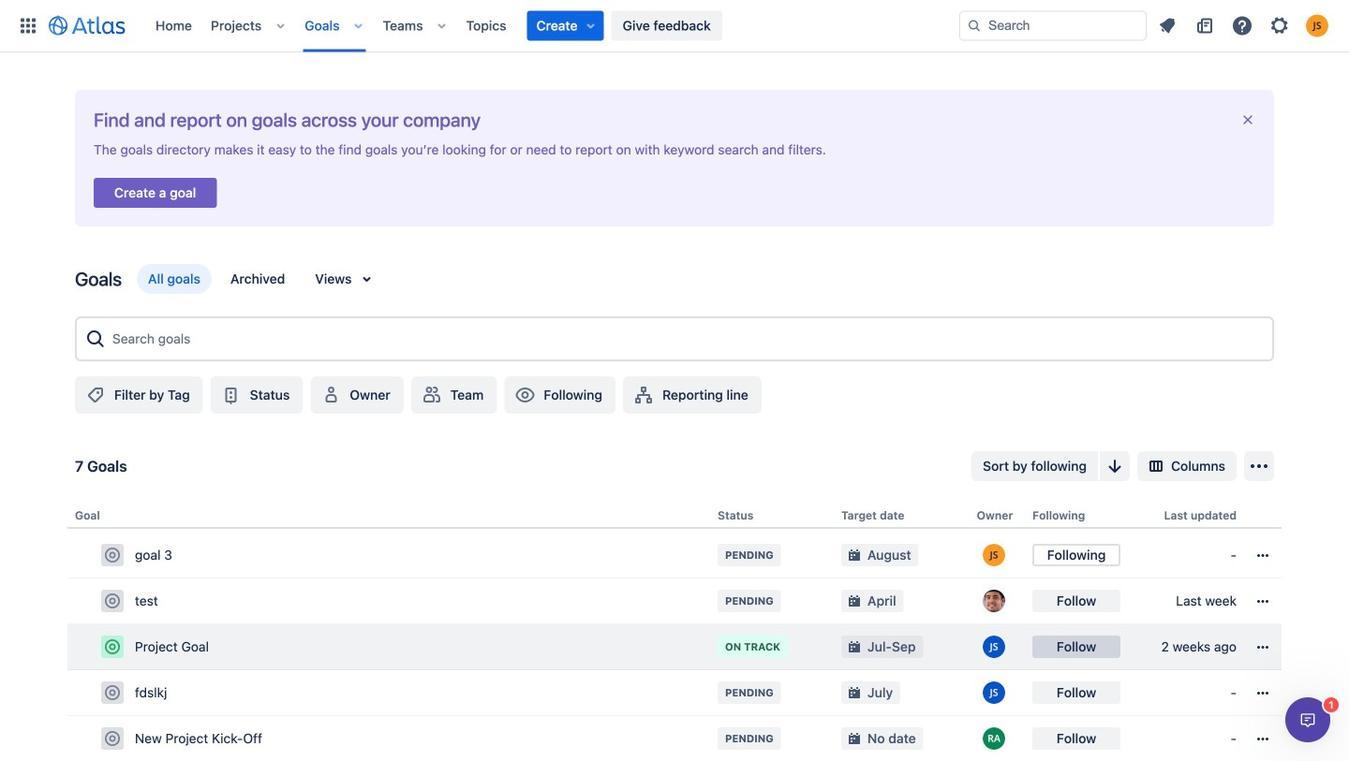 Task type: vqa. For each thing, say whether or not it's contained in the screenshot.
fourth 'MORE ICON' from the top
yes



Task type: locate. For each thing, give the bounding box(es) containing it.
3 more icon image from the top
[[1252, 636, 1274, 659]]

new project kick-off image
[[105, 732, 120, 747]]

banner
[[0, 0, 1349, 52]]

close banner image
[[1241, 112, 1256, 127]]

5 more icon image from the top
[[1252, 728, 1274, 751]]

more icon image for goal 3 icon
[[1252, 545, 1274, 567]]

label image
[[84, 384, 107, 407]]

test image
[[105, 594, 120, 609]]

dialog
[[1286, 698, 1331, 743]]

more options image
[[1248, 455, 1271, 478]]

goal 3 image
[[105, 548, 120, 563]]

4 more icon image from the top
[[1252, 682, 1274, 705]]

top element
[[11, 0, 959, 52]]

None search field
[[959, 11, 1147, 41]]

Search goals field
[[107, 322, 1265, 356]]

fdslkj image
[[105, 686, 120, 701]]

Search field
[[959, 11, 1147, 41]]

more icon image
[[1252, 545, 1274, 567], [1252, 590, 1274, 613], [1252, 636, 1274, 659], [1252, 682, 1274, 705], [1252, 728, 1274, 751]]

reverse sort order image
[[1104, 455, 1126, 478]]

1 more icon image from the top
[[1252, 545, 1274, 567]]

2 more icon image from the top
[[1252, 590, 1274, 613]]



Task type: describe. For each thing, give the bounding box(es) containing it.
switch to... image
[[17, 15, 39, 37]]

account image
[[1306, 15, 1329, 37]]

help image
[[1231, 15, 1254, 37]]

status image
[[220, 384, 242, 407]]

search image
[[967, 18, 982, 33]]

more icon image for test image
[[1252, 590, 1274, 613]]

settings image
[[1269, 15, 1291, 37]]

more icon image for project goal icon
[[1252, 636, 1274, 659]]

more icon image for fdslkj 'image'
[[1252, 682, 1274, 705]]

search goals image
[[84, 328, 107, 350]]

more icon image for the new project kick-off icon
[[1252, 728, 1274, 751]]

notifications image
[[1156, 15, 1179, 37]]

following image
[[514, 384, 536, 407]]

project goal image
[[105, 640, 120, 655]]



